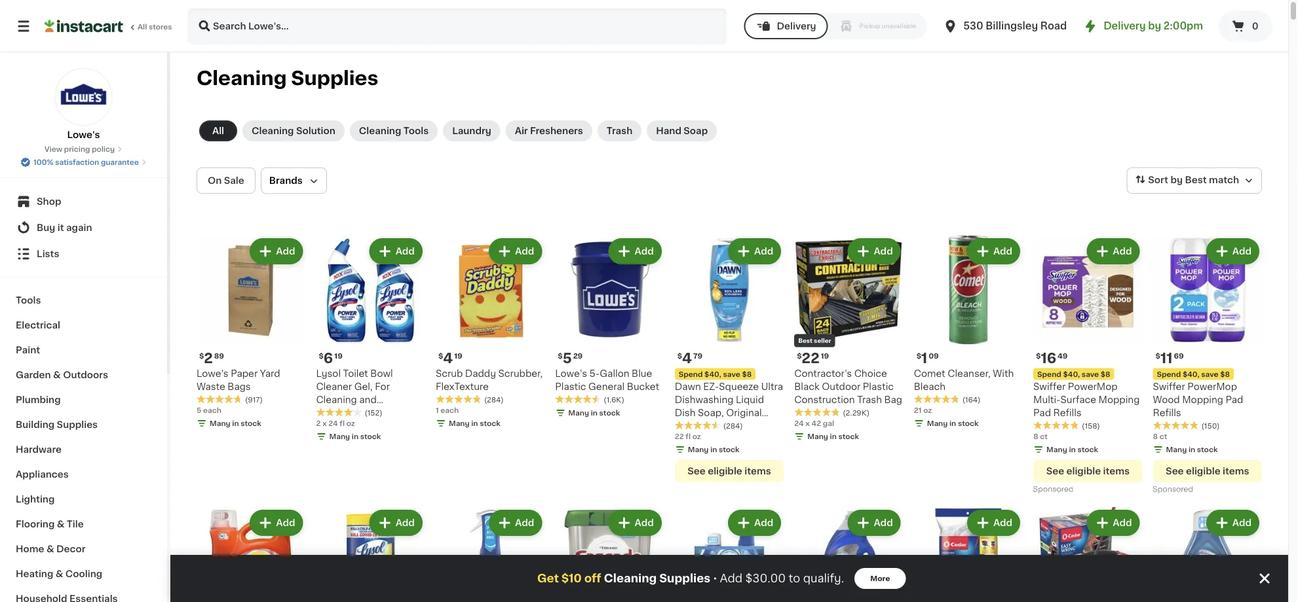 Task type: locate. For each thing, give the bounding box(es) containing it.
19 inside $ 6 19
[[334, 352, 343, 360]]

garden & outdoors link
[[8, 363, 159, 388]]

many
[[568, 410, 589, 417], [210, 420, 230, 427], [449, 420, 470, 428], [927, 420, 948, 428], [329, 433, 350, 441], [807, 433, 828, 441], [688, 447, 709, 454], [1046, 447, 1067, 454], [1166, 447, 1187, 454]]

hand soap link
[[647, 121, 717, 142]]

hand
[[656, 126, 681, 136]]

billingsley
[[986, 21, 1038, 31]]

1 horizontal spatial 4
[[682, 352, 692, 366]]

0 horizontal spatial x
[[322, 420, 327, 428]]

0 vertical spatial tools
[[403, 126, 429, 136]]

$ 4 79
[[677, 352, 702, 366]]

0 horizontal spatial 8 ct
[[1033, 433, 1048, 441]]

2 down the disinfecting,
[[316, 420, 321, 428]]

0 horizontal spatial all
[[138, 23, 147, 30]]

many in stock down 22 fl oz at the right
[[688, 447, 740, 454]]

spend for 16
[[1037, 371, 1061, 378]]

& for heating
[[56, 570, 63, 579]]

0 horizontal spatial mopping
[[1099, 395, 1140, 405]]

many down wood on the bottom of page
[[1166, 447, 1187, 454]]

stock for swiffer powermop wood mopping pad refills
[[1197, 447, 1218, 454]]

lowe's inside lowe's paper yard waste bags
[[197, 369, 228, 378]]

$ up scrub
[[438, 352, 443, 360]]

items for 4
[[744, 467, 771, 476]]

1 horizontal spatial 22
[[802, 352, 819, 366]]

1 horizontal spatial ct
[[1160, 433, 1167, 441]]

many for comet cleanser, with bleach
[[927, 420, 948, 428]]

tools left laundry
[[403, 126, 429, 136]]

many down multi-
[[1046, 447, 1067, 454]]

1 ct from the left
[[1040, 433, 1048, 441]]

appliances link
[[8, 463, 159, 487]]

all stores link
[[45, 8, 173, 45]]

$ left 49
[[1036, 352, 1041, 360]]

& for home
[[46, 545, 54, 554]]

$ up the lysol
[[319, 352, 324, 360]]

1 items from the left
[[744, 467, 771, 476]]

$ inside $ 1 09
[[916, 352, 921, 360]]

8
[[1033, 433, 1038, 441], [1153, 433, 1158, 441]]

1 horizontal spatial fl
[[686, 433, 691, 441]]

$ left 09
[[916, 352, 921, 360]]

oz down scent in the right of the page
[[692, 433, 701, 441]]

many down 1 each
[[449, 420, 470, 428]]

6
[[324, 352, 333, 366]]

& left cooling
[[56, 570, 63, 579]]

9 $ from the left
[[1156, 352, 1160, 360]]

1 vertical spatial 2
[[316, 420, 321, 428]]

2 see eligible items button from the left
[[1033, 461, 1142, 483]]

1 see eligible items button from the left
[[675, 461, 784, 483]]

2 each from the left
[[440, 407, 459, 414]]

in for contractor's choice black outdoor plastic construction trash bag
[[830, 433, 837, 441]]

100% satisfaction guarantee
[[33, 159, 139, 166]]

24 down the disinfecting,
[[328, 420, 338, 428]]

19 inside $ 4 19
[[454, 352, 462, 360]]

2:00pm
[[1164, 21, 1203, 31]]

$ for $ 11 69
[[1156, 352, 1160, 360]]

spend $40, save $8
[[679, 371, 752, 378], [1037, 371, 1110, 378], [1157, 371, 1230, 378]]

0 horizontal spatial spend
[[679, 371, 703, 378]]

19 right 6 at the bottom left of page
[[334, 352, 343, 360]]

8 down wood on the bottom of page
[[1153, 433, 1158, 441]]

0 horizontal spatial swiffer
[[1033, 382, 1066, 391]]

1 horizontal spatial mopping
[[1182, 395, 1223, 405]]

2 vertical spatial oz
[[692, 433, 701, 441]]

spend down $ 11 69
[[1157, 371, 1181, 378]]

2 horizontal spatial items
[[1223, 467, 1249, 476]]

2 spend from the left
[[1037, 371, 1061, 378]]

refills down the surface
[[1053, 409, 1082, 418]]

1 swiffer from the left
[[1033, 382, 1066, 391]]

in down gal
[[830, 433, 837, 441]]

$ for $ 1 09
[[916, 352, 921, 360]]

1 vertical spatial by
[[1171, 176, 1183, 185]]

22 down scent in the right of the page
[[675, 433, 684, 441]]

$ inside $ 5 29
[[558, 352, 563, 360]]

many in stock down "(150)"
[[1166, 447, 1218, 454]]

flooring & tile link
[[8, 512, 159, 537]]

building supplies link
[[8, 413, 159, 438]]

1 4 from the left
[[443, 352, 453, 366]]

cleaning up all link
[[197, 69, 287, 88]]

mopping up (158)
[[1099, 395, 1140, 405]]

1 horizontal spatial by
[[1171, 176, 1183, 185]]

$ for $ 2 89
[[199, 352, 204, 360]]

2 see eligible items from the left
[[1046, 467, 1130, 476]]

0 horizontal spatial (284)
[[484, 397, 504, 404]]

scrub
[[436, 369, 463, 378]]

None search field
[[187, 8, 727, 45]]

2 $8 from the left
[[1101, 371, 1110, 378]]

$ left 69
[[1156, 352, 1160, 360]]

in for swiffer powermop wood mopping pad refills
[[1189, 447, 1195, 454]]

0 horizontal spatial sponsored badge image
[[1033, 486, 1073, 494]]

lowe's up view pricing policy link
[[67, 130, 100, 140]]

8 down multi-
[[1033, 433, 1038, 441]]

product group containing 11
[[1153, 236, 1262, 497]]

5 down waste
[[197, 407, 201, 414]]

treatment tracker modal dialog
[[170, 556, 1288, 603]]

2 powermop from the left
[[1187, 382, 1237, 391]]

$8 up squeeze
[[742, 371, 752, 378]]

3 19 from the left
[[821, 352, 829, 360]]

eligible for 16
[[1066, 467, 1101, 476]]

Search field
[[189, 9, 726, 43]]

1 horizontal spatial see eligible items button
[[1033, 461, 1142, 483]]

0 horizontal spatial 24
[[328, 420, 338, 428]]

in down "flextexture"
[[471, 420, 478, 428]]

2 items from the left
[[1103, 467, 1130, 476]]

save for 16
[[1082, 371, 1099, 378]]

2 4 from the left
[[682, 352, 692, 366]]

many in stock down gal
[[807, 433, 859, 441]]

best for best seller
[[798, 338, 813, 344]]

1 horizontal spatial x
[[805, 420, 810, 428]]

many down 5 each
[[210, 420, 230, 427]]

1 horizontal spatial powermop
[[1187, 382, 1237, 391]]

$40, up ez-
[[704, 371, 721, 378]]

8 ct down multi-
[[1033, 433, 1048, 441]]

x for 6
[[322, 420, 327, 428]]

fl
[[340, 420, 345, 428], [686, 433, 691, 441]]

oz down the disinfecting,
[[346, 420, 355, 428]]

1 horizontal spatial each
[[440, 407, 459, 414]]

outdoors
[[63, 371, 108, 380]]

lowe's inside "link"
[[67, 130, 100, 140]]

stock for contractor's choice black outdoor plastic construction trash bag
[[838, 433, 859, 441]]

1 spend from the left
[[679, 371, 703, 378]]

hand soap
[[656, 126, 708, 136]]

4 left 79
[[682, 352, 692, 366]]

1 horizontal spatial $40,
[[1063, 371, 1080, 378]]

supplies down plumbing link
[[57, 421, 98, 430]]

add inside treatment tracker modal dialog
[[720, 574, 743, 585]]

swiffer inside 'swiffer powermop multi-surface mopping pad refills'
[[1033, 382, 1066, 391]]

2 left 89 at the left bottom of the page
[[204, 352, 213, 366]]

add button
[[251, 240, 302, 263], [371, 240, 421, 263], [490, 240, 541, 263], [610, 240, 660, 263], [729, 240, 780, 263], [849, 240, 899, 263], [968, 240, 1019, 263], [1088, 240, 1139, 263], [1207, 240, 1258, 263], [251, 512, 302, 535], [371, 512, 421, 535], [490, 512, 541, 535], [610, 512, 660, 535], [729, 512, 780, 535], [849, 512, 899, 535], [968, 512, 1019, 535], [1088, 512, 1139, 535], [1207, 512, 1258, 535]]

0 horizontal spatial plastic
[[555, 382, 586, 391]]

1 19 from the left
[[334, 352, 343, 360]]

(284) down original
[[723, 423, 743, 430]]

1 see eligible items from the left
[[688, 467, 771, 476]]

2 plastic from the left
[[863, 382, 894, 391]]

(284) for 4
[[484, 397, 504, 404]]

cleaning down cleaner
[[316, 395, 357, 405]]

$ inside $ 22 19
[[797, 352, 802, 360]]

spend $40, save $8 for 11
[[1157, 371, 1230, 378]]

plastic inside contractor's choice black outdoor plastic construction trash bag
[[863, 382, 894, 391]]

cleaning
[[197, 69, 287, 88], [252, 126, 294, 136], [359, 126, 401, 136], [316, 395, 357, 405], [604, 574, 657, 585]]

1 horizontal spatial delivery
[[1104, 21, 1146, 31]]

powermop up "(150)"
[[1187, 382, 1237, 391]]

powermop for 11
[[1187, 382, 1237, 391]]

in down removal
[[352, 433, 358, 441]]

$8 up "swiffer powermop wood mopping pad refills"
[[1220, 371, 1230, 378]]

$10
[[561, 574, 582, 585]]

1 horizontal spatial 19
[[454, 352, 462, 360]]

0 horizontal spatial see eligible items
[[688, 467, 771, 476]]

2 8 from the left
[[1153, 433, 1158, 441]]

1 vertical spatial trash
[[857, 395, 882, 405]]

tools up electrical
[[16, 296, 41, 305]]

1 horizontal spatial lowe's
[[197, 369, 228, 378]]

0 horizontal spatial 22
[[675, 433, 684, 441]]

$ inside $ 4 19
[[438, 352, 443, 360]]

2 spend $40, save $8 from the left
[[1037, 371, 1110, 378]]

supplies inside treatment tracker modal dialog
[[659, 574, 710, 585]]

1 horizontal spatial all
[[212, 126, 224, 136]]

1 each from the left
[[203, 407, 221, 414]]

2 8 ct from the left
[[1153, 433, 1167, 441]]

air fresheners
[[515, 126, 583, 136]]

product group containing 2
[[197, 236, 306, 432]]

$8 up 'swiffer powermop multi-surface mopping pad refills'
[[1101, 371, 1110, 378]]

eligible
[[708, 467, 742, 476], [1066, 467, 1101, 476], [1186, 467, 1220, 476]]

see eligible items down "(150)"
[[1166, 467, 1249, 476]]

with
[[993, 369, 1014, 378]]

many in stock down (164)
[[927, 420, 979, 428]]

in for swiffer powermop multi-surface mopping pad refills
[[1069, 447, 1076, 454]]

refills inside 'swiffer powermop multi-surface mopping pad refills'
[[1053, 409, 1082, 418]]

black
[[794, 382, 819, 391]]

7 $ from the left
[[916, 352, 921, 360]]

see eligible items for 16
[[1046, 467, 1130, 476]]

2 horizontal spatial save
[[1201, 371, 1218, 378]]

0 horizontal spatial 5
[[197, 407, 201, 414]]

see for 16
[[1046, 467, 1064, 476]]

5 left 29
[[563, 352, 572, 366]]

spend up dawn
[[679, 371, 703, 378]]

0 horizontal spatial 2
[[204, 352, 213, 366]]

many for dawn ez-squeeze ultra dishwashing liquid dish soap, original scent
[[688, 447, 709, 454]]

1 vertical spatial all
[[212, 126, 224, 136]]

stock down (158)
[[1077, 447, 1098, 454]]

$40, down 49
[[1063, 371, 1080, 378]]

1 horizontal spatial best
[[1185, 176, 1207, 185]]

1 horizontal spatial 24
[[794, 420, 804, 428]]

product group containing 5
[[555, 236, 664, 421]]

1 horizontal spatial 2
[[316, 420, 321, 428]]

see eligible items button for 16
[[1033, 461, 1142, 483]]

0 horizontal spatial each
[[203, 407, 221, 414]]

daddy
[[465, 369, 496, 378]]

many in stock down 5 each
[[210, 420, 261, 427]]

save
[[723, 371, 740, 378], [1082, 371, 1099, 378], [1201, 371, 1218, 378]]

0 horizontal spatial delivery
[[777, 22, 816, 31]]

0 horizontal spatial eligible
[[708, 467, 742, 476]]

2 horizontal spatial see eligible items
[[1166, 467, 1249, 476]]

scrub daddy scrubber, flextexture
[[436, 369, 543, 391]]

0 vertical spatial all
[[138, 23, 147, 30]]

decor
[[56, 545, 85, 554]]

3 spend $40, save $8 from the left
[[1157, 371, 1230, 378]]

fl down scent in the right of the page
[[686, 433, 691, 441]]

1 $8 from the left
[[742, 371, 752, 378]]

(1.6k)
[[604, 397, 624, 404]]

2 horizontal spatial supplies
[[659, 574, 710, 585]]

bowl
[[370, 369, 393, 378]]

0 vertical spatial (284)
[[484, 397, 504, 404]]

1 8 from the left
[[1033, 433, 1038, 441]]

2 horizontal spatial see
[[1166, 467, 1184, 476]]

2 horizontal spatial eligible
[[1186, 467, 1220, 476]]

in down 'comet cleanser, with bleach'
[[949, 420, 956, 428]]

ct for 16
[[1040, 433, 1048, 441]]

2 mopping from the left
[[1182, 395, 1223, 405]]

& for flooring
[[57, 520, 64, 529]]

many down 22 fl oz at the right
[[688, 447, 709, 454]]

contractor's choice black outdoor plastic construction trash bag
[[794, 369, 902, 405]]

0 horizontal spatial 4
[[443, 352, 453, 366]]

delivery inside button
[[777, 22, 816, 31]]

(164)
[[962, 397, 981, 404]]

cleaning tools link
[[350, 121, 438, 142]]

1 powermop from the left
[[1068, 382, 1118, 391]]

0 horizontal spatial save
[[723, 371, 740, 378]]

2 x from the left
[[805, 420, 810, 428]]

all inside cleaning supplies 'main content'
[[212, 126, 224, 136]]

0 horizontal spatial 1
[[436, 407, 439, 414]]

each for 2
[[203, 407, 221, 414]]

plastic inside lowe's 5-gallon blue plastic general bucket
[[555, 382, 586, 391]]

3 see eligible items from the left
[[1166, 467, 1249, 476]]

see eligible items down 22 fl oz at the right
[[688, 467, 771, 476]]

1 plastic from the left
[[555, 382, 586, 391]]

$ 4 19
[[438, 352, 462, 366]]

&
[[53, 371, 61, 380], [57, 520, 64, 529], [46, 545, 54, 554], [56, 570, 63, 579]]

0 horizontal spatial pad
[[1033, 409, 1051, 418]]

0 horizontal spatial items
[[744, 467, 771, 476]]

eligible for 4
[[708, 467, 742, 476]]

2 swiffer from the left
[[1153, 382, 1185, 391]]

1 horizontal spatial $8
[[1101, 371, 1110, 378]]

powermop inside 'swiffer powermop multi-surface mopping pad refills'
[[1068, 382, 1118, 391]]

24 left 42
[[794, 420, 804, 428]]

items for 11
[[1223, 467, 1249, 476]]

1 horizontal spatial save
[[1082, 371, 1099, 378]]

$8 for 4
[[742, 371, 752, 378]]

2 19 from the left
[[454, 352, 462, 360]]

8 $ from the left
[[1036, 352, 1041, 360]]

$ for $ 6 19
[[319, 352, 324, 360]]

squeeze
[[719, 382, 759, 391]]

0 horizontal spatial refills
[[1053, 409, 1082, 418]]

see
[[688, 467, 706, 476], [1046, 467, 1064, 476], [1166, 467, 1184, 476]]

0 horizontal spatial oz
[[346, 420, 355, 428]]

x left 42
[[805, 420, 810, 428]]

5 $ from the left
[[677, 352, 682, 360]]

4 $ from the left
[[558, 352, 563, 360]]

x for 22
[[805, 420, 810, 428]]

get $10 off cleaning supplies • add $30.00 to qualify.
[[537, 574, 844, 585]]

1 horizontal spatial pad
[[1226, 395, 1243, 405]]

0 vertical spatial 22
[[802, 352, 819, 366]]

eligible down soap,
[[708, 467, 742, 476]]

stock down original
[[719, 447, 740, 454]]

save up squeeze
[[723, 371, 740, 378]]

2 vertical spatial supplies
[[659, 574, 710, 585]]

2 sponsored badge image from the left
[[1153, 486, 1193, 494]]

1 sponsored badge image from the left
[[1033, 486, 1073, 494]]

bag
[[884, 395, 902, 405]]

0 horizontal spatial fl
[[340, 420, 345, 428]]

1 refills from the left
[[1053, 409, 1082, 418]]

0 vertical spatial by
[[1148, 21, 1161, 31]]

by inside field
[[1171, 176, 1183, 185]]

best left match
[[1185, 176, 1207, 185]]

many in stock down 1 each
[[449, 420, 500, 428]]

2 horizontal spatial spend
[[1157, 371, 1181, 378]]

3 $8 from the left
[[1220, 371, 1230, 378]]

1 see from the left
[[688, 467, 706, 476]]

2 eligible from the left
[[1066, 467, 1101, 476]]

3 items from the left
[[1223, 467, 1249, 476]]

$ inside $ 2 89
[[199, 352, 204, 360]]

2 save from the left
[[1082, 371, 1099, 378]]

★★★★★
[[197, 395, 242, 404], [197, 395, 242, 404], [436, 395, 482, 404], [436, 395, 482, 404], [555, 395, 601, 404], [555, 395, 601, 404], [914, 395, 960, 404], [914, 395, 960, 404], [316, 408, 362, 417], [316, 408, 362, 417], [794, 408, 840, 417], [794, 408, 840, 417], [675, 421, 721, 430], [675, 421, 721, 430], [1033, 421, 1079, 430], [1033, 421, 1079, 430], [1153, 421, 1199, 430], [1153, 421, 1199, 430]]

1 $ from the left
[[199, 352, 204, 360]]

$40, down 69
[[1183, 371, 1199, 378]]

0 vertical spatial oz
[[923, 407, 932, 414]]

$40, for 11
[[1183, 371, 1199, 378]]

delivery for delivery
[[777, 22, 816, 31]]

swiffer for 16
[[1033, 382, 1066, 391]]

many in stock for scrub daddy scrubber, flextexture
[[449, 420, 500, 428]]

cleaning inside "lysol toilet bowl cleaner gel, for cleaning and disinfecting, stain removal"
[[316, 395, 357, 405]]

& right home
[[46, 545, 54, 554]]

stock for dawn ez-squeeze ultra dishwashing liquid dish soap, original scent
[[719, 447, 740, 454]]

0 horizontal spatial spend $40, save $8
[[679, 371, 752, 378]]

1 horizontal spatial spend
[[1037, 371, 1061, 378]]

0 vertical spatial trash
[[607, 126, 632, 136]]

1 8 ct from the left
[[1033, 433, 1048, 441]]

swiffer inside "swiffer powermop wood mopping pad refills"
[[1153, 382, 1185, 391]]

supplies
[[291, 69, 378, 88], [57, 421, 98, 430], [659, 574, 710, 585]]

original
[[726, 409, 762, 418]]

in down soap,
[[710, 447, 717, 454]]

& right "garden" at the left bottom of page
[[53, 371, 61, 380]]

0 horizontal spatial see eligible items button
[[675, 461, 784, 483]]

1 horizontal spatial refills
[[1153, 409, 1181, 418]]

1 $40, from the left
[[704, 371, 721, 378]]

stock down scrub daddy scrubber, flextexture
[[480, 420, 500, 428]]

1 horizontal spatial supplies
[[291, 69, 378, 88]]

22 down best seller
[[802, 352, 819, 366]]

0 vertical spatial pad
[[1226, 395, 1243, 405]]

3 see from the left
[[1166, 467, 1184, 476]]

see eligible items button for 4
[[675, 461, 784, 483]]

79
[[693, 352, 702, 360]]

see eligible items down (158)
[[1046, 467, 1130, 476]]

sponsored badge image for 11
[[1153, 486, 1193, 494]]

1 save from the left
[[723, 371, 740, 378]]

mopping inside "swiffer powermop wood mopping pad refills"
[[1182, 395, 1223, 405]]

0 vertical spatial 1
[[921, 352, 927, 366]]

19 down seller
[[821, 352, 829, 360]]

2 ct from the left
[[1160, 433, 1167, 441]]

2 horizontal spatial $40,
[[1183, 371, 1199, 378]]

flooring & tile
[[16, 520, 84, 529]]

eligible down (158)
[[1066, 467, 1101, 476]]

2 horizontal spatial oz
[[923, 407, 932, 414]]

pad inside 'swiffer powermop multi-surface mopping pad refills'
[[1033, 409, 1051, 418]]

6 $ from the left
[[797, 352, 802, 360]]

lowe's
[[67, 130, 100, 140], [197, 369, 228, 378], [555, 369, 587, 378]]

general
[[588, 382, 625, 391]]

in for lowe's paper yard waste bags
[[232, 420, 239, 427]]

trash left hand on the top right of page
[[607, 126, 632, 136]]

0 vertical spatial best
[[1185, 176, 1207, 185]]

by right sort
[[1171, 176, 1183, 185]]

3 save from the left
[[1201, 371, 1218, 378]]

dawn ez-squeeze ultra dishwashing liquid dish soap, original scent
[[675, 382, 783, 431]]

2 $40, from the left
[[1063, 371, 1080, 378]]

save up 'swiffer powermop multi-surface mopping pad refills'
[[1082, 371, 1099, 378]]

product group
[[197, 236, 306, 432], [316, 236, 425, 445], [436, 236, 545, 432], [555, 236, 664, 421], [675, 236, 784, 483], [794, 236, 903, 445], [914, 236, 1023, 432], [1033, 236, 1142, 497], [1153, 236, 1262, 497], [197, 508, 306, 603], [316, 508, 425, 603], [436, 508, 545, 603], [555, 508, 664, 603], [675, 508, 784, 603], [794, 508, 903, 603], [914, 508, 1023, 603], [1033, 508, 1142, 603], [1153, 508, 1262, 603]]

1 eligible from the left
[[708, 467, 742, 476]]

1 horizontal spatial 8 ct
[[1153, 433, 1167, 441]]

$ inside $ 6 19
[[319, 352, 324, 360]]

many down removal
[[329, 433, 350, 441]]

0 horizontal spatial powermop
[[1068, 382, 1118, 391]]

1 horizontal spatial items
[[1103, 467, 1130, 476]]

save up "swiffer powermop wood mopping pad refills"
[[1201, 371, 1218, 378]]

0 horizontal spatial ct
[[1040, 433, 1048, 441]]

supplies up solution
[[291, 69, 378, 88]]

2
[[204, 352, 213, 366], [316, 420, 321, 428]]

1
[[921, 352, 927, 366], [436, 407, 439, 414]]

$ for $ 4 79
[[677, 352, 682, 360]]

qualify.
[[803, 574, 844, 585]]

1 vertical spatial best
[[798, 338, 813, 344]]

powermop for 16
[[1068, 382, 1118, 391]]

530
[[963, 21, 983, 31]]

fl down the disinfecting,
[[340, 420, 345, 428]]

$ inside $ 11 69
[[1156, 352, 1160, 360]]

3 eligible from the left
[[1186, 467, 1220, 476]]

paint link
[[8, 338, 159, 363]]

(152)
[[365, 410, 382, 417]]

tools
[[403, 126, 429, 136], [16, 296, 41, 305]]

19 up scrub
[[454, 352, 462, 360]]

stock for comet cleanser, with bleach
[[958, 420, 979, 428]]

lowe's link
[[55, 68, 112, 142]]

buy it again link
[[8, 215, 159, 241]]

x down the disinfecting,
[[322, 420, 327, 428]]

$ for $ 5 29
[[558, 352, 563, 360]]

$ inside $ 16 49
[[1036, 352, 1041, 360]]

530 billingsley road
[[963, 21, 1067, 31]]

heating & cooling
[[16, 570, 102, 579]]

2 horizontal spatial $8
[[1220, 371, 1230, 378]]

1 vertical spatial 22
[[675, 433, 684, 441]]

in down "swiffer powermop wood mopping pad refills"
[[1189, 447, 1195, 454]]

sponsored badge image
[[1033, 486, 1073, 494], [1153, 486, 1193, 494]]

swiffer
[[1033, 382, 1066, 391], [1153, 382, 1185, 391]]

$ left 29
[[558, 352, 563, 360]]

all left the 'stores' at the left of page
[[138, 23, 147, 30]]

3 spend from the left
[[1157, 371, 1181, 378]]

1 left 09
[[921, 352, 927, 366]]

more
[[870, 576, 890, 583]]

(284) down scrub daddy scrubber, flextexture
[[484, 397, 504, 404]]

cleaning inside treatment tracker modal dialog
[[604, 574, 657, 585]]

1 horizontal spatial sponsored badge image
[[1153, 486, 1193, 494]]

many down 42
[[807, 433, 828, 441]]

powermop inside "swiffer powermop wood mopping pad refills"
[[1187, 382, 1237, 391]]

lowe's for 5
[[555, 369, 587, 378]]

refills
[[1053, 409, 1082, 418], [1153, 409, 1181, 418]]

spend
[[679, 371, 703, 378], [1037, 371, 1061, 378], [1157, 371, 1181, 378]]

$30.00
[[745, 574, 786, 585]]

removal
[[316, 422, 356, 431]]

1 spend $40, save $8 from the left
[[679, 371, 752, 378]]

(917)
[[245, 397, 263, 404]]

$ for $ 22 19
[[797, 352, 802, 360]]

each down waste
[[203, 407, 221, 414]]

lysol
[[316, 369, 341, 378]]

$ left 89 at the left bottom of the page
[[199, 352, 204, 360]]

2 horizontal spatial see eligible items button
[[1153, 461, 1262, 483]]

0 horizontal spatial lowe's
[[67, 130, 100, 140]]

product group containing 22
[[794, 236, 903, 445]]

see for 4
[[688, 467, 706, 476]]

0 horizontal spatial $8
[[742, 371, 752, 378]]

supplies for building supplies
[[57, 421, 98, 430]]

best left seller
[[798, 338, 813, 344]]

1 mopping from the left
[[1099, 395, 1140, 405]]

2 see from the left
[[1046, 467, 1064, 476]]

hardware link
[[8, 438, 159, 463]]

3 see eligible items button from the left
[[1153, 461, 1262, 483]]

air
[[515, 126, 528, 136]]

19 for 22
[[821, 352, 829, 360]]

2 $ from the left
[[319, 352, 324, 360]]

$ inside $ 4 79
[[677, 352, 682, 360]]

in for comet cleanser, with bleach
[[949, 420, 956, 428]]

stock down (164)
[[958, 420, 979, 428]]

garden
[[16, 371, 51, 380]]

1 horizontal spatial spend $40, save $8
[[1037, 371, 1110, 378]]

1 horizontal spatial swiffer
[[1153, 382, 1185, 391]]

supplies left the •
[[659, 574, 710, 585]]

$ 22 19
[[797, 352, 829, 366]]

lowe's inside lowe's 5-gallon blue plastic general bucket
[[555, 369, 587, 378]]

policy
[[92, 146, 115, 153]]

spend for 11
[[1157, 371, 1181, 378]]

& left tile on the bottom
[[57, 520, 64, 529]]

1 down "flextexture"
[[436, 407, 439, 414]]

4 for spend
[[682, 352, 692, 366]]

each
[[203, 407, 221, 414], [440, 407, 459, 414]]

paint
[[16, 346, 40, 355]]

cleaning solution link
[[242, 121, 345, 142]]

delivery by 2:00pm
[[1104, 21, 1203, 31]]

by left 2:00pm at the top right of page
[[1148, 21, 1161, 31]]

3 $40, from the left
[[1183, 371, 1199, 378]]

3 $ from the left
[[438, 352, 443, 360]]

Best match Sort by field
[[1127, 168, 1262, 194]]

2 refills from the left
[[1153, 409, 1181, 418]]

swiffer powermop multi-surface mopping pad refills
[[1033, 382, 1140, 418]]

1 horizontal spatial see eligible items
[[1046, 467, 1130, 476]]

many in stock down removal
[[329, 433, 381, 441]]

yard
[[260, 369, 280, 378]]

8 ct down wood on the bottom of page
[[1153, 433, 1167, 441]]

ct for 11
[[1160, 433, 1167, 441]]

1 horizontal spatial 8
[[1153, 433, 1158, 441]]

$ down best seller
[[797, 352, 802, 360]]

0 horizontal spatial $40,
[[704, 371, 721, 378]]

see eligible items for 11
[[1166, 467, 1249, 476]]

1 x from the left
[[322, 420, 327, 428]]

in down 'bags'
[[232, 420, 239, 427]]

19 inside $ 22 19
[[821, 352, 829, 360]]

best inside field
[[1185, 176, 1207, 185]]

2 24 from the left
[[794, 420, 804, 428]]

1 vertical spatial (284)
[[723, 423, 743, 430]]

in down the surface
[[1069, 447, 1076, 454]]

tools inside cleaning supplies 'main content'
[[403, 126, 429, 136]]

spend down 16
[[1037, 371, 1061, 378]]

1 vertical spatial supplies
[[57, 421, 98, 430]]

refills inside "swiffer powermop wood mopping pad refills"
[[1153, 409, 1181, 418]]

$
[[199, 352, 204, 360], [319, 352, 324, 360], [438, 352, 443, 360], [558, 352, 563, 360], [677, 352, 682, 360], [797, 352, 802, 360], [916, 352, 921, 360], [1036, 352, 1041, 360], [1156, 352, 1160, 360]]



Task type: describe. For each thing, give the bounding box(es) containing it.
$ for $ 4 19
[[438, 352, 443, 360]]

in for lysol toilet bowl cleaner gel, for cleaning and disinfecting, stain removal
[[352, 433, 358, 441]]

soap
[[684, 126, 708, 136]]

plastic for 5
[[555, 382, 586, 391]]

29
[[573, 352, 583, 360]]

(2.29k)
[[843, 410, 870, 417]]

delivery button
[[744, 13, 828, 39]]

product group containing 6
[[316, 236, 425, 445]]

sort by
[[1148, 176, 1183, 185]]

supplies for cleaning supplies
[[291, 69, 378, 88]]

cleaning supplies main content
[[170, 52, 1288, 603]]

& for garden
[[53, 371, 61, 380]]

lists link
[[8, 241, 159, 267]]

stores
[[149, 23, 172, 30]]

instacart logo image
[[45, 18, 123, 34]]

on sale
[[208, 176, 244, 185]]

pad inside "swiffer powermop wood mopping pad refills"
[[1226, 395, 1243, 405]]

sponsored badge image for 16
[[1033, 486, 1073, 494]]

outdoor
[[822, 382, 860, 391]]

•
[[713, 574, 717, 584]]

19 for 6
[[334, 352, 343, 360]]

plumbing
[[16, 396, 61, 405]]

heating
[[16, 570, 53, 579]]

ultra
[[761, 382, 783, 391]]

spend $40, save $8 for 4
[[679, 371, 752, 378]]

buy it again
[[37, 223, 92, 233]]

1 vertical spatial 1
[[436, 407, 439, 414]]

1 vertical spatial 5
[[197, 407, 201, 414]]

all link
[[199, 121, 237, 142]]

24 x 42 gal
[[794, 420, 834, 428]]

0 vertical spatial 5
[[563, 352, 572, 366]]

trash inside contractor's choice black outdoor plastic construction trash bag
[[857, 395, 882, 405]]

8 ct for 16
[[1033, 433, 1048, 441]]

best match
[[1185, 176, 1239, 185]]

0 horizontal spatial trash
[[607, 126, 632, 136]]

seller
[[814, 338, 831, 344]]

mopping inside 'swiffer powermop multi-surface mopping pad refills'
[[1099, 395, 1140, 405]]

heating & cooling link
[[8, 562, 159, 587]]

tile
[[67, 520, 84, 529]]

many in stock for lysol toilet bowl cleaner gel, for cleaning and disinfecting, stain removal
[[329, 433, 381, 441]]

brands
[[269, 176, 303, 185]]

items for 16
[[1103, 467, 1130, 476]]

lighting link
[[8, 487, 159, 512]]

stain
[[377, 409, 400, 418]]

on sale button
[[197, 168, 255, 194]]

scrubber,
[[498, 369, 543, 378]]

delivery by 2:00pm link
[[1083, 18, 1203, 34]]

many in stock for dawn ez-squeeze ultra dishwashing liquid dish soap, original scent
[[688, 447, 740, 454]]

49
[[1058, 352, 1068, 360]]

each for 4
[[440, 407, 459, 414]]

stock for lowe's paper yard waste bags
[[241, 420, 261, 427]]

cleaning for cleaning solution
[[252, 126, 294, 136]]

$8 for 16
[[1101, 371, 1110, 378]]

many in stock for swiffer powermop multi-surface mopping pad refills
[[1046, 447, 1098, 454]]

gal
[[823, 420, 834, 428]]

for
[[375, 382, 390, 391]]

all for all stores
[[138, 23, 147, 30]]

lists
[[37, 250, 59, 259]]

0 vertical spatial fl
[[340, 420, 345, 428]]

(284) for spend $40, save $8
[[723, 423, 743, 430]]

plastic for 22
[[863, 382, 894, 391]]

bags
[[228, 382, 251, 391]]

air fresheners link
[[506, 121, 592, 142]]

stock for swiffer powermop multi-surface mopping pad refills
[[1077, 447, 1098, 454]]

5-
[[589, 369, 600, 378]]

service type group
[[744, 13, 927, 39]]

delivery for delivery by 2:00pm
[[1104, 21, 1146, 31]]

gel,
[[354, 382, 373, 391]]

lighting
[[16, 495, 55, 505]]

blue
[[632, 369, 652, 378]]

stock for scrub daddy scrubber, flextexture
[[480, 420, 500, 428]]

$ for $ 16 49
[[1036, 352, 1041, 360]]

off
[[584, 574, 601, 585]]

19 for 4
[[454, 352, 462, 360]]

plumbing link
[[8, 388, 159, 413]]

electrical
[[16, 321, 60, 330]]

in for scrub daddy scrubber, flextexture
[[471, 420, 478, 428]]

lysol toilet bowl cleaner gel, for cleaning and disinfecting, stain removal
[[316, 369, 400, 431]]

comet cleanser, with bleach
[[914, 369, 1014, 391]]

see for 11
[[1166, 467, 1184, 476]]

see eligible items button for 11
[[1153, 461, 1262, 483]]

4 for scrub
[[443, 352, 453, 366]]

multi-
[[1033, 395, 1060, 405]]

get
[[537, 574, 559, 585]]

1 vertical spatial tools
[[16, 296, 41, 305]]

more button
[[855, 569, 906, 590]]

$40, for 16
[[1063, 371, 1080, 378]]

many for lowe's paper yard waste bags
[[210, 420, 230, 427]]

best for best match
[[1185, 176, 1207, 185]]

5 each
[[197, 407, 221, 414]]

by for delivery
[[1148, 21, 1161, 31]]

1 24 from the left
[[328, 420, 338, 428]]

cleaner
[[316, 382, 352, 391]]

many in stock for swiffer powermop wood mopping pad refills
[[1166, 447, 1218, 454]]

appliances
[[16, 470, 69, 480]]

eligible for 11
[[1186, 467, 1220, 476]]

cleaning for cleaning tools
[[359, 126, 401, 136]]

in for dawn ez-squeeze ultra dishwashing liquid dish soap, original scent
[[710, 447, 717, 454]]

$8 for 11
[[1220, 371, 1230, 378]]

1 vertical spatial oz
[[346, 420, 355, 428]]

it
[[58, 223, 64, 233]]

$ 5 29
[[558, 352, 583, 366]]

flextexture
[[436, 382, 489, 391]]

building
[[16, 421, 55, 430]]

spend $40, save $8 for 16
[[1037, 371, 1110, 378]]

stock for lysol toilet bowl cleaner gel, for cleaning and disinfecting, stain removal
[[360, 433, 381, 441]]

1 horizontal spatial 1
[[921, 352, 927, 366]]

shop link
[[8, 189, 159, 215]]

lowe's logo image
[[55, 68, 112, 126]]

product group containing 16
[[1033, 236, 1142, 497]]

by for sort
[[1171, 176, 1183, 185]]

$40, for 4
[[704, 371, 721, 378]]

toilet
[[343, 369, 368, 378]]

in down general
[[591, 410, 598, 417]]

many for swiffer powermop multi-surface mopping pad refills
[[1046, 447, 1067, 454]]

stock down (1.6k)
[[599, 410, 620, 417]]

11
[[1160, 352, 1172, 366]]

cooling
[[65, 570, 102, 579]]

8 for 11
[[1153, 433, 1158, 441]]

flooring
[[16, 520, 55, 529]]

save for 4
[[723, 371, 740, 378]]

surface
[[1060, 395, 1096, 405]]

many for scrub daddy scrubber, flextexture
[[449, 420, 470, 428]]

and
[[359, 395, 377, 405]]

many in stock for comet cleanser, with bleach
[[927, 420, 979, 428]]

again
[[66, 223, 92, 233]]

1 vertical spatial fl
[[686, 433, 691, 441]]

many in stock for lowe's paper yard waste bags
[[210, 420, 261, 427]]

lowe's paper yard waste bags
[[197, 369, 280, 391]]

see eligible items for 4
[[688, 467, 771, 476]]

many in stock down (1.6k)
[[568, 410, 620, 417]]

all for all
[[212, 126, 224, 136]]

many for lysol toilet bowl cleaner gel, for cleaning and disinfecting, stain removal
[[329, 433, 350, 441]]

view
[[44, 146, 62, 153]]

530 billingsley road button
[[942, 8, 1067, 45]]

building supplies
[[16, 421, 98, 430]]

$ 2 89
[[199, 352, 224, 366]]

cleaning supplies
[[197, 69, 378, 88]]

cleaning tools
[[359, 126, 429, 136]]

many down general
[[568, 410, 589, 417]]

69
[[1174, 352, 1184, 360]]

product group containing 1
[[914, 236, 1023, 432]]

spend for 4
[[679, 371, 703, 378]]

wood
[[1153, 395, 1180, 405]]

8 for 16
[[1033, 433, 1038, 441]]

swiffer for 11
[[1153, 382, 1185, 391]]

gallon
[[600, 369, 629, 378]]

0
[[1252, 22, 1258, 31]]

$ 1 09
[[916, 352, 939, 366]]

many for swiffer powermop wood mopping pad refills
[[1166, 447, 1187, 454]]

swiffer powermop wood mopping pad refills
[[1153, 382, 1243, 418]]

contractor's
[[794, 369, 852, 378]]

disinfecting,
[[316, 409, 374, 418]]

comet
[[914, 369, 945, 378]]

cleaning for cleaning supplies
[[197, 69, 287, 88]]

dawn
[[675, 382, 701, 391]]

choice
[[854, 369, 887, 378]]

save for 11
[[1201, 371, 1218, 378]]

guarantee
[[101, 159, 139, 166]]

brands button
[[261, 168, 327, 194]]

sale
[[224, 176, 244, 185]]



Task type: vqa. For each thing, say whether or not it's contained in the screenshot.


